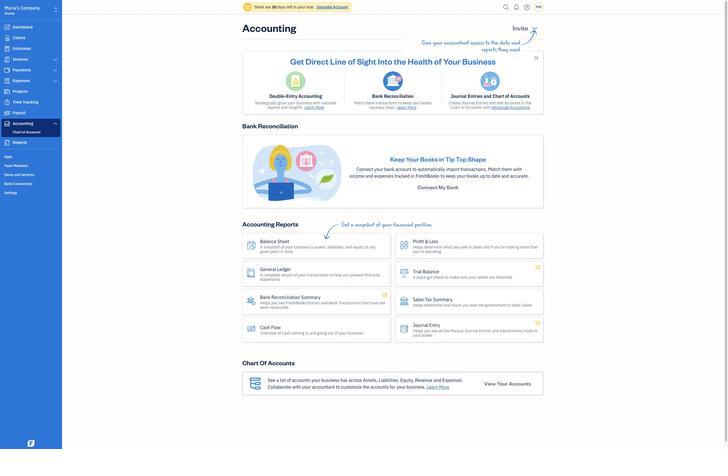 Task type: vqa. For each thing, say whether or not it's contained in the screenshot.
Create New … dropdown button to the bottom
no



Task type: locate. For each thing, give the bounding box(es) containing it.
create
[[449, 101, 461, 106]]

match
[[354, 101, 365, 106], [488, 167, 501, 172]]

are inside trial balance a quick gut check to make sure your books are balanced
[[490, 275, 495, 280]]

match inside match bank transactions to keep your books squeaky clean.
[[354, 101, 365, 106]]

notifications image
[[512, 1, 521, 13]]

match up date
[[488, 167, 501, 172]]

1 vertical spatial see
[[432, 328, 438, 334]]

crown image
[[245, 4, 251, 10], [535, 264, 541, 271], [382, 292, 388, 299]]

1 horizontal spatial bank
[[385, 167, 395, 172]]

keep your books in tip top shape
[[391, 155, 486, 163]]

taxes
[[473, 245, 483, 250]]

0 vertical spatial freshbooks
[[416, 173, 440, 179]]

your
[[444, 56, 461, 67], [406, 155, 419, 163], [497, 381, 508, 387]]

business right out
[[348, 331, 364, 336]]

the inside sales tax summary helps determine how much you owe the government in sales taxes
[[479, 303, 484, 308]]

import
[[447, 167, 460, 172]]

2 horizontal spatial crown image
[[535, 264, 541, 271]]

with right collaborate
[[292, 385, 301, 390]]

owe inside profit & loss helps determine what you owe in taxes and if you're making more than you're spending
[[461, 245, 468, 250]]

0 horizontal spatial more
[[315, 105, 324, 110]]

bank reconciliation summary helps you see freshbooks entries and bank transactions that have not been reconciled
[[260, 295, 386, 310]]

learn more down revenue
[[427, 385, 450, 390]]

1 vertical spatial snapshot
[[264, 245, 280, 250]]

balance inside balance sheet a snapshot of your company's assets, liabilities, and equity at any given point in time
[[260, 239, 277, 244]]

revenue
[[415, 378, 433, 383]]

loss
[[430, 239, 439, 244]]

maria's company owner
[[5, 5, 40, 16]]

learn more for double-entry accounting
[[305, 105, 324, 110]]

1 chevron large down image from the top
[[53, 79, 58, 83]]

0 vertical spatial bank
[[366, 101, 375, 106]]

chevron large down image inside payments link
[[53, 68, 58, 73]]

business inside strategically grow your business with valuable reports and insights.
[[297, 101, 312, 106]]

more right the insights.
[[315, 105, 324, 110]]

bank right my
[[447, 184, 459, 191]]

expenses.
[[443, 378, 463, 383]]

determine down tax
[[424, 303, 443, 308]]

a for balance sheet
[[260, 245, 263, 250]]

double-entry accounting
[[270, 93, 322, 99]]

entries left adjustments
[[479, 328, 492, 334]]

reports up sheet
[[276, 220, 299, 228]]

to inside general ledger a complete record of your transactions to help you prepare financial statements
[[330, 273, 333, 278]]

1 horizontal spatial connect
[[418, 184, 438, 191]]

connect inside button
[[418, 184, 438, 191]]

a
[[351, 222, 354, 228], [277, 378, 279, 383]]

keep right clean.
[[403, 101, 412, 106]]

business inside cash flow overview of cash coming in and going out of your business
[[348, 331, 364, 336]]

0 vertical spatial accountant
[[444, 40, 469, 46]]

0 vertical spatial accounts
[[505, 101, 521, 106]]

in right government
[[508, 303, 511, 308]]

complete
[[264, 273, 280, 278]]

balance
[[260, 239, 277, 244], [423, 269, 439, 275]]

a inside balance sheet a snapshot of your company's assets, liabilities, and equity at any given point in time
[[260, 245, 263, 250]]

payments
[[13, 67, 31, 73]]

chart image
[[4, 121, 10, 127]]

bank reconciliation image
[[383, 71, 403, 91]]

0 horizontal spatial reports
[[13, 140, 27, 145]]

1 horizontal spatial crown image
[[382, 292, 388, 299]]

0 vertical spatial your
[[444, 56, 461, 67]]

journal inside create journal entries and edit accounts in the chart of accounts with
[[462, 101, 475, 106]]

client image
[[4, 35, 10, 41]]

1 vertical spatial chevron large down image
[[53, 68, 58, 73]]

1 vertical spatial reports
[[267, 105, 280, 110]]

and left 'going'
[[310, 331, 316, 336]]

chevron large down image down estimates link
[[53, 57, 58, 62]]

accounts inside create journal entries and edit accounts in the chart of accounts with
[[466, 105, 482, 110]]

determine inside sales tax summary helps determine how much you owe the government in sales taxes
[[424, 303, 443, 308]]

your
[[298, 5, 306, 10], [433, 40, 443, 46], [288, 101, 296, 106], [413, 101, 421, 106], [375, 167, 384, 172], [457, 173, 466, 179], [382, 222, 392, 228], [285, 245, 293, 250], [298, 273, 306, 278], [469, 275, 477, 280], [339, 331, 347, 336], [413, 333, 421, 338], [312, 378, 321, 383], [302, 385, 311, 390], [397, 385, 406, 390]]

and inside strategically grow your business with valuable reports and insights.
[[281, 105, 288, 110]]

chevron large down image up "projects" link
[[53, 79, 58, 83]]

1 vertical spatial business
[[348, 331, 364, 336]]

a up equity
[[351, 222, 354, 228]]

1 vertical spatial bank
[[385, 167, 395, 172]]

0 vertical spatial chevron large down image
[[53, 79, 58, 83]]

in left taxes
[[469, 245, 472, 250]]

entries inside the bank reconciliation summary helps you see freshbooks entries and bank transactions that have not been reconciled
[[308, 301, 320, 306]]

0 horizontal spatial balance
[[260, 239, 277, 244]]

keep inside connect your bank account to automatically import transactions. match them with income and expenses tracked in freshbooks to keep your books up to date and accurate.
[[446, 173, 456, 179]]

quick
[[417, 275, 426, 280]]

position
[[415, 222, 432, 228]]

view your accounts link
[[480, 378, 537, 390]]

your down give your accountant access to the data and reports they need
[[444, 56, 461, 67]]

2 vertical spatial business
[[322, 378, 340, 383]]

shape
[[468, 155, 486, 163]]

0 horizontal spatial transactions
[[307, 273, 329, 278]]

a inside trial balance a quick gut check to make sure your books are balanced
[[413, 275, 416, 280]]

1 vertical spatial are
[[490, 275, 495, 280]]

projects link
[[1, 87, 60, 97]]

0 vertical spatial bank reconciliation
[[373, 93, 414, 99]]

1 horizontal spatial snapshot
[[355, 222, 375, 228]]

accounts inside create journal entries and edit accounts in the chart of accounts with
[[505, 101, 521, 106]]

0 horizontal spatial bank
[[366, 101, 375, 106]]

1 vertical spatial match
[[488, 167, 501, 172]]

liabilities,
[[379, 378, 400, 383]]

entry up strategically grow your business with valuable reports and insights.
[[286, 93, 298, 99]]

0 horizontal spatial match
[[354, 101, 365, 106]]

and left transactions
[[321, 301, 328, 306]]

books inside connect your bank account to automatically import transactions. match them with income and expenses tracked in freshbooks to keep your books up to date and accurate.
[[467, 173, 479, 179]]

financial right the "prepare"
[[365, 273, 380, 278]]

to left customize in the bottom of the page
[[336, 385, 340, 390]]

to inside trial balance a quick gut check to make sure your books are balanced
[[445, 275, 449, 280]]

1 horizontal spatial owe
[[470, 303, 478, 308]]

bank inside connect your bank account to automatically import transactions. match them with income and expenses tracked in freshbooks to keep your books up to date and accurate.
[[385, 167, 395, 172]]

business
[[297, 101, 312, 106], [348, 331, 364, 336], [322, 378, 340, 383]]

a for general ledger
[[260, 273, 263, 278]]

with inside strategically grow your business with valuable reports and insights.
[[313, 101, 321, 106]]

time
[[13, 100, 22, 105]]

expense image
[[4, 78, 10, 84]]

1 horizontal spatial balance
[[423, 269, 439, 275]]

learn more right the insights.
[[305, 105, 324, 110]]

0 horizontal spatial get
[[290, 56, 304, 67]]

in inside profit & loss helps determine what you owe in taxes and if you're making more than you're spending
[[469, 245, 472, 250]]

get up liabilities,
[[342, 222, 350, 228]]

match left squeaky
[[354, 101, 365, 106]]

more for bank reconciliation
[[408, 105, 417, 110]]

0 horizontal spatial see
[[279, 301, 285, 306]]

0 horizontal spatial a
[[277, 378, 279, 383]]

profit
[[413, 239, 424, 244]]

0 vertical spatial business
[[297, 101, 312, 106]]

connect inside connect your bank account to automatically import transactions. match them with income and expenses tracked in freshbooks to keep your books up to date and accurate.
[[357, 167, 373, 172]]

1 horizontal spatial accountant
[[444, 40, 469, 46]]

financial inside general ledger a complete record of your transactions to help you prepare financial statements
[[365, 273, 380, 278]]

0 vertical spatial transactions
[[376, 101, 398, 106]]

books left create
[[422, 101, 432, 106]]

not
[[380, 301, 386, 306]]

accounting inside main element
[[13, 121, 33, 126]]

edit
[[497, 101, 504, 106]]

1 horizontal spatial freshbooks
[[416, 173, 440, 179]]

making
[[506, 245, 519, 250]]

1 horizontal spatial match
[[488, 167, 501, 172]]

you're down profit
[[413, 249, 424, 254]]

reconciliation up reconciled
[[272, 295, 300, 300]]

account
[[396, 167, 412, 172]]

check
[[434, 275, 444, 280]]

out
[[328, 331, 334, 336]]

a inside see a list of accounts your business has across assets, liabilities, equity, revenue and expenses. collaborate with your accountant to customize the accounts for your business.
[[277, 378, 279, 383]]

1 horizontal spatial see
[[432, 328, 438, 334]]

automatically
[[418, 167, 446, 172]]

see
[[279, 301, 285, 306], [432, 328, 438, 334]]

in inside create journal entries and edit accounts in the chart of accounts with
[[522, 101, 525, 106]]

0 vertical spatial connect
[[357, 167, 373, 172]]

1 horizontal spatial learn more
[[397, 105, 417, 110]]

settings link
[[1, 189, 60, 197]]

accounts down assets,
[[371, 385, 389, 390]]

learn right clean.
[[397, 105, 407, 110]]

1 vertical spatial freshbooks
[[286, 301, 307, 306]]

to inside journal entry helps you see all the manual journal entries and adjustments made to your books
[[535, 328, 538, 334]]

0 horizontal spatial your
[[406, 155, 419, 163]]

record
[[281, 273, 293, 278]]

1 horizontal spatial sales
[[512, 303, 521, 308]]

overview
[[260, 331, 277, 336]]

to
[[486, 40, 490, 46], [399, 101, 402, 106], [413, 167, 417, 172], [441, 173, 445, 179], [487, 173, 491, 179], [330, 273, 333, 278], [445, 275, 449, 280], [535, 328, 538, 334], [336, 385, 340, 390]]

income
[[350, 173, 365, 179]]

a left point
[[260, 245, 263, 250]]

tip
[[446, 155, 455, 163]]

reports down chart of accounts
[[13, 140, 27, 145]]

in
[[294, 5, 297, 10], [522, 101, 525, 106], [439, 155, 444, 163], [411, 173, 415, 179], [469, 245, 472, 250], [281, 249, 284, 254], [508, 303, 511, 308], [306, 331, 309, 336]]

bank inside main element
[[4, 182, 12, 186]]

1 vertical spatial chevron large down image
[[53, 121, 58, 126]]

helps down quick
[[413, 303, 424, 308]]

to right the access
[[486, 40, 490, 46]]

1 chevron large down image from the top
[[53, 57, 58, 62]]

you right help
[[343, 273, 350, 278]]

crown image left there
[[245, 4, 251, 10]]

helps inside sales tax summary helps determine how much you owe the government in sales taxes
[[413, 303, 424, 308]]

1 vertical spatial connect
[[418, 184, 438, 191]]

sales tax summary helps determine how much you owe the government in sales taxes
[[413, 297, 532, 308]]

of inside "link"
[[22, 130, 25, 134]]

1 vertical spatial bank reconciliation
[[243, 122, 298, 130]]

in left 'time'
[[281, 249, 284, 254]]

and up learn more link
[[434, 378, 442, 383]]

0 horizontal spatial reports
[[267, 105, 280, 110]]

reconciliation down grow on the left top of the page
[[258, 122, 298, 130]]

much
[[452, 303, 462, 308]]

get left direct
[[290, 56, 304, 67]]

helps down profit
[[413, 245, 424, 250]]

learn right the insights.
[[305, 105, 315, 110]]

go to help image
[[523, 3, 532, 11]]

bank reconciliation
[[373, 93, 414, 99], [243, 122, 298, 130]]

coming
[[292, 331, 305, 336]]

have
[[370, 301, 379, 306]]

reports down "double-"
[[267, 105, 280, 110]]

0 horizontal spatial learn
[[305, 105, 315, 110]]

1 horizontal spatial financial
[[393, 222, 414, 228]]

and up need
[[512, 40, 521, 46]]

crown image up not
[[382, 292, 388, 299]]

snapshot down sheet
[[264, 245, 280, 250]]

trial balance a quick gut check to make sure your books are balanced
[[413, 269, 513, 280]]

determine down loss
[[424, 245, 443, 250]]

accounts right edit
[[505, 101, 521, 106]]

taxes
[[522, 303, 532, 308]]

1 vertical spatial sales
[[512, 303, 521, 308]]

there
[[254, 5, 264, 10]]

connect your bank account to automatically import transactions. match them with income and expenses tracked in freshbooks to keep your books up to date and accurate.
[[350, 167, 529, 179]]

1 determine from the top
[[424, 245, 443, 250]]

keep down import
[[446, 173, 456, 179]]

0 vertical spatial reports
[[13, 140, 27, 145]]

chart of accounts
[[243, 359, 295, 367]]

timer image
[[4, 100, 10, 105]]

transactions down bank reconciliation image
[[376, 101, 398, 106]]

prepare
[[350, 273, 364, 278]]

helps for bank reconciliation summary
[[260, 301, 271, 306]]

helps down statements
[[260, 301, 271, 306]]

more right clean.
[[408, 105, 417, 110]]

bank up expenses at top
[[385, 167, 395, 172]]

entries down 'journal entries and chart of accounts'
[[476, 101, 489, 106]]

to right account
[[413, 167, 417, 172]]

learn more for bank reconciliation
[[397, 105, 417, 110]]

days
[[278, 5, 286, 10]]

to right made
[[535, 328, 538, 334]]

advanced accounting
[[492, 105, 530, 110]]

0 vertical spatial chevron large down image
[[53, 57, 58, 62]]

you're right if
[[495, 245, 506, 250]]

cash left coming
[[282, 331, 291, 336]]

a left list
[[277, 378, 279, 383]]

give
[[422, 40, 432, 46]]

chevron large down image
[[53, 79, 58, 83], [53, 121, 58, 126]]

1 vertical spatial get
[[342, 222, 350, 228]]

transactions.
[[461, 167, 487, 172]]

journal entries and chart of accounts image
[[481, 71, 500, 91]]

entry up all
[[430, 323, 440, 328]]

helps left all
[[413, 328, 424, 334]]

1 vertical spatial accounts
[[292, 378, 311, 383]]

business inside see a list of accounts your business has across assets, liabilities, equity, revenue and expenses. collaborate with your accountant to customize the accounts for your business.
[[322, 378, 340, 383]]

books inside journal entry helps you see all the manual journal entries and adjustments made to your books
[[422, 333, 433, 338]]

a for see
[[277, 378, 279, 383]]

2 horizontal spatial accounts
[[505, 101, 521, 106]]

see inside journal entry helps you see all the manual journal entries and adjustments made to your books
[[432, 328, 438, 334]]

made
[[524, 328, 534, 334]]

to left help
[[330, 273, 333, 278]]

cash
[[260, 325, 270, 330], [282, 331, 291, 336]]

insights.
[[289, 105, 304, 110]]

0 vertical spatial a
[[351, 222, 354, 228]]

0 vertical spatial determine
[[424, 245, 443, 250]]

2 vertical spatial your
[[497, 381, 508, 387]]

and down 'journal entries and chart of accounts'
[[490, 101, 496, 106]]

1 vertical spatial accountant
[[312, 385, 335, 390]]

entries inside create journal entries and edit accounts in the chart of accounts with
[[476, 101, 489, 106]]

owe right 'much'
[[470, 303, 478, 308]]

business left has
[[322, 378, 340, 383]]

1 horizontal spatial cash
[[282, 331, 291, 336]]

0 horizontal spatial entry
[[286, 93, 298, 99]]

items and services
[[4, 173, 34, 177]]

0 horizontal spatial financial
[[365, 273, 380, 278]]

0 horizontal spatial are
[[265, 5, 271, 10]]

in right "left"
[[294, 5, 297, 10]]

0 vertical spatial sales
[[413, 297, 424, 303]]

chevron large down image inside invoices link
[[53, 57, 58, 62]]

assets,
[[363, 378, 378, 383]]

summary inside the bank reconciliation summary helps you see freshbooks entries and bank transactions that have not been reconciled
[[301, 295, 321, 300]]

accounts
[[505, 101, 521, 106], [292, 378, 311, 383], [371, 385, 389, 390]]

report image
[[4, 140, 10, 146]]

accounting
[[243, 21, 296, 34], [299, 93, 322, 99], [510, 105, 530, 110], [13, 121, 33, 126], [243, 220, 275, 228]]

1 vertical spatial entry
[[430, 323, 440, 328]]

transactions
[[376, 101, 398, 106], [307, 273, 329, 278]]

0 vertical spatial see
[[279, 301, 285, 306]]

team members
[[4, 164, 28, 168]]

in inside cash flow overview of cash coming in and going out of your business
[[306, 331, 309, 336]]

in inside connect your bank account to automatically import transactions. match them with income and expenses tracked in freshbooks to keep your books up to date and accurate.
[[411, 173, 415, 179]]

reports
[[482, 47, 497, 53], [267, 105, 280, 110]]

1 vertical spatial reports
[[276, 220, 299, 228]]

owner
[[5, 11, 15, 16]]

chart
[[493, 93, 504, 99], [451, 105, 461, 110], [13, 130, 21, 134], [243, 359, 259, 367]]

0 horizontal spatial you're
[[413, 249, 424, 254]]

transactions inside match bank transactions to keep your books squeaky clean.
[[376, 101, 398, 106]]

1 vertical spatial a
[[277, 378, 279, 383]]

access
[[471, 40, 485, 46]]

2 chevron large down image from the top
[[53, 121, 58, 126]]

chevron large down image for expenses
[[53, 79, 58, 83]]

summary
[[301, 295, 321, 300], [433, 297, 453, 303]]

into
[[378, 56, 393, 67]]

expenses link
[[1, 76, 60, 86]]

and
[[512, 40, 521, 46], [484, 93, 492, 99], [490, 101, 496, 106], [281, 105, 288, 110], [14, 173, 20, 177], [366, 173, 373, 179], [502, 173, 509, 179], [346, 245, 352, 250], [484, 245, 490, 250], [321, 301, 328, 306], [493, 328, 499, 334], [310, 331, 316, 336], [434, 378, 442, 383]]

1 horizontal spatial summary
[[433, 297, 453, 303]]

accounts right list
[[292, 378, 311, 383]]

search image
[[502, 3, 511, 11]]

1 horizontal spatial reports
[[482, 47, 497, 53]]

2 horizontal spatial your
[[497, 381, 508, 387]]

1 vertical spatial financial
[[365, 273, 380, 278]]

bank inside match bank transactions to keep your books squeaky clean.
[[366, 101, 375, 106]]

0 horizontal spatial keep
[[403, 101, 412, 106]]

2 chevron large down image from the top
[[53, 68, 58, 73]]

a for get
[[351, 222, 354, 228]]

1 horizontal spatial are
[[490, 275, 495, 280]]

trial
[[413, 269, 422, 275]]

with inside connect your bank account to automatically import transactions. match them with income and expenses tracked in freshbooks to keep your books up to date and accurate.
[[514, 167, 522, 172]]

freshbooks image
[[27, 440, 36, 447]]

2 horizontal spatial business
[[348, 331, 364, 336]]

with inside see a list of accounts your business has across assets, liabilities, equity, revenue and expenses. collaborate with your accountant to customize the accounts for your business.
[[292, 385, 301, 390]]

the inside see a list of accounts your business has across assets, liabilities, equity, revenue and expenses. collaborate with your accountant to customize the accounts for your business.
[[363, 385, 370, 390]]

accounts for chart of accounts
[[268, 359, 295, 367]]

and inside give your accountant access to the data and reports they need
[[512, 40, 521, 46]]

a down general
[[260, 273, 263, 278]]

chart of accounts
[[13, 130, 41, 134]]

1 vertical spatial balance
[[423, 269, 439, 275]]

helps inside profit & loss helps determine what you owe in taxes and if you're making more than you're spending
[[413, 245, 424, 250]]

1 vertical spatial your
[[406, 155, 419, 163]]

reconciliation inside the bank reconciliation summary helps you see freshbooks entries and bank transactions that have not been reconciled
[[272, 295, 300, 300]]

bank connections
[[4, 182, 33, 186]]

entry inside journal entry helps you see all the manual journal entries and adjustments made to your books
[[430, 323, 440, 328]]

2 determine from the top
[[424, 303, 443, 308]]

a down trial
[[413, 275, 416, 280]]

your inside trial balance a quick gut check to make sure your books are balanced
[[469, 275, 477, 280]]

0 horizontal spatial accounts
[[292, 378, 311, 383]]

entry for journal
[[430, 323, 440, 328]]

bank left transactions
[[329, 301, 338, 306]]

estimates
[[13, 46, 31, 51]]

you left all
[[424, 328, 431, 334]]

you right been
[[271, 301, 278, 306]]

1 horizontal spatial keep
[[446, 173, 456, 179]]

1 horizontal spatial your
[[444, 56, 461, 67]]

a inside general ledger a complete record of your transactions to help you prepare financial statements
[[260, 273, 263, 278]]

summary inside sales tax summary helps determine how much you owe the government in sales taxes
[[433, 297, 453, 303]]

helps for profit & loss
[[413, 245, 424, 250]]

a
[[260, 245, 263, 250], [260, 273, 263, 278], [413, 275, 416, 280]]

you inside general ledger a complete record of your transactions to help you prepare financial statements
[[343, 273, 350, 278]]

in right tracked
[[411, 173, 415, 179]]

with inside create journal entries and edit accounts in the chart of accounts with
[[483, 105, 491, 110]]

determine inside profit & loss helps determine what you owe in taxes and if you're making more than you're spending
[[424, 245, 443, 250]]

clients link
[[1, 33, 60, 43]]

chart inside "link"
[[13, 130, 21, 134]]

expenses
[[13, 78, 30, 83]]

bank left clean.
[[366, 101, 375, 106]]

0 vertical spatial snapshot
[[355, 222, 375, 228]]

1 horizontal spatial more
[[408, 105, 417, 110]]

mw button
[[534, 2, 544, 12]]

accountant inside give your accountant access to the data and reports they need
[[444, 40, 469, 46]]

the inside create journal entries and edit accounts in the chart of accounts with
[[526, 101, 532, 106]]

learn more right clean.
[[397, 105, 417, 110]]

bank reconciliation up match bank transactions to keep your books squeaky clean.
[[373, 93, 414, 99]]

crown image
[[535, 320, 541, 327]]

are left balanced
[[490, 275, 495, 280]]

match inside connect your bank account to automatically import transactions. match them with income and expenses tracked in freshbooks to keep your books up to date and accurate.
[[488, 167, 501, 172]]

more down expenses. on the bottom
[[439, 385, 450, 390]]

close image
[[534, 55, 540, 61]]

1 horizontal spatial learn
[[397, 105, 407, 110]]

chevron large down image down invoices link
[[53, 68, 58, 73]]

payroll link
[[1, 108, 60, 118]]

accounts inside "link"
[[26, 130, 41, 134]]

estimates link
[[1, 44, 60, 54]]

and left adjustments
[[493, 328, 499, 334]]

business.
[[407, 385, 426, 390]]

0 horizontal spatial freshbooks
[[286, 301, 307, 306]]

in right coming
[[306, 331, 309, 336]]

than
[[531, 245, 539, 250]]

crown image down than
[[535, 264, 541, 271]]

with left "valuable"
[[313, 101, 321, 106]]

bank down items at left top
[[4, 182, 12, 186]]

to right clean.
[[399, 101, 402, 106]]

entries inside journal entry helps you see all the manual journal entries and adjustments made to your books
[[479, 328, 492, 334]]

business down double-entry accounting at the top
[[297, 101, 312, 106]]

and inside journal entry helps you see all the manual journal entries and adjustments made to your books
[[493, 328, 499, 334]]

get
[[290, 56, 304, 67], [342, 222, 350, 228]]

journal right manual
[[465, 328, 478, 334]]

1 horizontal spatial transactions
[[376, 101, 398, 106]]

0 vertical spatial match
[[354, 101, 365, 106]]

1 horizontal spatial a
[[351, 222, 354, 228]]

0 horizontal spatial accountant
[[312, 385, 335, 390]]

they
[[499, 47, 509, 53]]

transactions left help
[[307, 273, 329, 278]]

cash up overview
[[260, 325, 270, 330]]

0 vertical spatial reports
[[482, 47, 497, 53]]

and left if
[[484, 245, 490, 250]]

financial left position
[[393, 222, 414, 228]]

upgrade
[[317, 5, 332, 10]]

1 vertical spatial reconciliation
[[258, 122, 298, 130]]

estimate image
[[4, 46, 10, 52]]

and left the insights.
[[281, 105, 288, 110]]

entries up cash flow overview of cash coming in and going out of your business
[[308, 301, 320, 306]]

journal right create
[[462, 101, 475, 106]]

0 vertical spatial keep
[[403, 101, 412, 106]]

chevron large down image
[[53, 57, 58, 62], [53, 68, 58, 73]]

and inside balance sheet a snapshot of your company's assets, liabilities, and equity at any given point in time
[[346, 245, 352, 250]]

determine
[[424, 245, 443, 250], [424, 303, 443, 308]]

summary up how
[[433, 297, 453, 303]]



Task type: describe. For each thing, give the bounding box(es) containing it.
to inside see a list of accounts your business has across assets, liabilities, equity, revenue and expenses. collaborate with your accountant to customize the accounts for your business.
[[336, 385, 340, 390]]

general ledger a complete record of your transactions to help you prepare financial statements
[[260, 267, 380, 282]]

any
[[370, 245, 376, 250]]

owe inside sales tax summary helps determine how much you owe the government in sales taxes
[[470, 303, 478, 308]]

connect for your
[[357, 167, 373, 172]]

you inside profit & loss helps determine what you owe in taxes and if you're making more than you're spending
[[453, 245, 460, 250]]

of
[[260, 359, 267, 367]]

transactions
[[339, 301, 361, 306]]

date
[[492, 173, 501, 179]]

you inside sales tax summary helps determine how much you owe the government in sales taxes
[[463, 303, 469, 308]]

you inside the bank reconciliation summary helps you see freshbooks entries and bank transactions that have not been reconciled
[[271, 301, 278, 306]]

to inside give your accountant access to the data and reports they need
[[486, 40, 490, 46]]

adjustments
[[500, 328, 523, 334]]

learn more link
[[427, 385, 450, 390]]

invoice image
[[4, 57, 10, 62]]

tracked
[[395, 173, 410, 179]]

1 horizontal spatial you're
[[495, 245, 506, 250]]

time tracking link
[[1, 97, 60, 108]]

upgrade account link
[[316, 5, 348, 10]]

your inside give your accountant access to the data and reports they need
[[433, 40, 443, 46]]

0 vertical spatial are
[[265, 5, 271, 10]]

determine for loss
[[424, 245, 443, 250]]

a for trial balance
[[413, 275, 416, 280]]

chart of accounts link
[[3, 129, 59, 136]]

and inside profit & loss helps determine what you owe in taxes and if you're making more than you're spending
[[484, 245, 490, 250]]

freshbooks inside connect your bank account to automatically import transactions. match them with income and expenses tracked in freshbooks to keep your books up to date and accurate.
[[416, 173, 440, 179]]

advanced
[[492, 105, 509, 110]]

helps for sales tax summary
[[413, 303, 424, 308]]

in inside sales tax summary helps determine how much you owe the government in sales taxes
[[508, 303, 511, 308]]

chevron large down image for invoices
[[53, 57, 58, 62]]

bank connections link
[[1, 180, 60, 188]]

need
[[510, 47, 521, 53]]

invoices
[[13, 57, 28, 62]]

my
[[439, 184, 446, 191]]

journal entry helps you see all the manual journal entries and adjustments made to your books
[[413, 323, 538, 338]]

apps
[[4, 155, 12, 159]]

point
[[271, 249, 280, 254]]

manual
[[451, 328, 464, 334]]

2 horizontal spatial learn
[[427, 385, 438, 390]]

more
[[520, 245, 530, 250]]

0 vertical spatial reconciliation
[[384, 93, 414, 99]]

services
[[21, 173, 34, 177]]

reports inside strategically grow your business with valuable reports and insights.
[[267, 105, 280, 110]]

bank up squeaky
[[373, 93, 383, 99]]

for
[[390, 385, 396, 390]]

your inside general ledger a complete record of your transactions to help you prepare financial statements
[[298, 273, 306, 278]]

make
[[450, 275, 460, 280]]

flow
[[271, 325, 281, 330]]

up
[[480, 173, 485, 179]]

get for get a snapshot of your financial position
[[342, 222, 350, 228]]

crown image for bank reconciliation summary
[[382, 292, 388, 299]]

bank down strategically
[[243, 122, 257, 130]]

help
[[334, 273, 342, 278]]

and inside see a list of accounts your business has across assets, liabilities, equity, revenue and expenses. collaborate with your accountant to customize the accounts for your business.
[[434, 378, 442, 383]]

connections
[[13, 182, 33, 186]]

and right income
[[366, 173, 373, 179]]

valuable
[[322, 101, 337, 106]]

team
[[4, 164, 13, 168]]

of inside create journal entries and edit accounts in the chart of accounts with
[[462, 105, 465, 110]]

keep inside match bank transactions to keep your books squeaky clean.
[[403, 101, 412, 106]]

business
[[463, 56, 496, 67]]

time
[[285, 249, 293, 254]]

the inside give your accountant access to the data and reports they need
[[492, 40, 499, 46]]

books
[[421, 155, 438, 163]]

expenses
[[374, 173, 394, 179]]

invoices link
[[1, 54, 60, 65]]

your inside strategically grow your business with valuable reports and insights.
[[288, 101, 296, 106]]

how
[[444, 303, 451, 308]]

your inside match bank transactions to keep your books squeaky clean.
[[413, 101, 421, 106]]

see
[[268, 378, 276, 383]]

if
[[491, 245, 494, 250]]

at
[[365, 245, 369, 250]]

more for double-entry accounting
[[315, 105, 324, 110]]

mw
[[536, 5, 542, 9]]

summary for sales tax summary
[[433, 297, 453, 303]]

accounting link
[[1, 119, 60, 129]]

1 vertical spatial cash
[[282, 331, 291, 336]]

company's
[[294, 245, 313, 250]]

and up create journal entries and edit accounts in the chart of accounts with
[[484, 93, 492, 99]]

statements
[[260, 277, 280, 282]]

chart inside create journal entries and edit accounts in the chart of accounts with
[[451, 105, 461, 110]]

clean.
[[385, 105, 396, 110]]

to up my
[[441, 173, 445, 179]]

and inside the bank reconciliation summary helps you see freshbooks entries and bank transactions that have not been reconciled
[[321, 301, 328, 306]]

transactions inside general ledger a complete record of your transactions to help you prepare financial statements
[[307, 273, 329, 278]]

your inside journal entry helps you see all the manual journal entries and adjustments made to your books
[[413, 333, 421, 338]]

in inside balance sheet a snapshot of your company's assets, liabilities, and equity at any given point in time
[[281, 249, 284, 254]]

crown image for trial balance
[[535, 264, 541, 271]]

in left tip
[[439, 155, 444, 163]]

2 horizontal spatial more
[[439, 385, 450, 390]]

gut
[[427, 275, 433, 280]]

bank up been
[[260, 295, 271, 300]]

reconciled
[[270, 305, 289, 310]]

and inside cash flow overview of cash coming in and going out of your business
[[310, 331, 316, 336]]

and inside main element
[[14, 173, 20, 177]]

given
[[260, 249, 270, 254]]

project image
[[4, 89, 10, 95]]

2 horizontal spatial learn more
[[427, 385, 450, 390]]

entries up create journal entries and edit accounts in the chart of accounts with
[[468, 93, 483, 99]]

chevron large down image for payments
[[53, 68, 58, 73]]

trial.
[[307, 5, 315, 10]]

balance inside trial balance a quick gut check to make sure your books are balanced
[[423, 269, 439, 275]]

0 horizontal spatial cash
[[260, 325, 270, 330]]

of inside general ledger a complete record of your transactions to help you prepare financial statements
[[294, 273, 297, 278]]

journal up create
[[451, 93, 467, 99]]

data
[[500, 40, 511, 46]]

your for view your accounts
[[497, 381, 508, 387]]

government
[[485, 303, 507, 308]]

determine for summary
[[424, 303, 443, 308]]

dashboard link
[[1, 22, 60, 32]]

customize
[[341, 385, 362, 390]]

direct
[[306, 56, 329, 67]]

payroll
[[13, 110, 25, 115]]

clients
[[13, 35, 25, 40]]

books inside match bank transactions to keep your books squeaky clean.
[[422, 101, 432, 106]]

items
[[4, 173, 14, 177]]

your inside cash flow overview of cash coming in and going out of your business
[[339, 331, 347, 336]]

to right up
[[487, 173, 491, 179]]

your for keep your books in tip top shape
[[406, 155, 419, 163]]

helps inside journal entry helps you see all the manual journal entries and adjustments made to your books
[[413, 328, 424, 334]]

bank inside button
[[447, 184, 459, 191]]

connect for my
[[418, 184, 438, 191]]

journal down tax
[[413, 323, 429, 328]]

0 vertical spatial financial
[[393, 222, 414, 228]]

entry for double-
[[286, 93, 298, 99]]

0 horizontal spatial crown image
[[245, 4, 251, 10]]

accounts for chart of accounts
[[26, 130, 41, 134]]

snapshot inside balance sheet a snapshot of your company's assets, liabilities, and equity at any given point in time
[[264, 245, 280, 250]]

grow
[[278, 101, 287, 106]]

and inside create journal entries and edit accounts in the chart of accounts with
[[490, 101, 496, 106]]

0 horizontal spatial bank reconciliation
[[243, 122, 298, 130]]

strategically grow your business with valuable reports and insights.
[[255, 101, 337, 110]]

payments link
[[1, 65, 60, 75]]

of inside balance sheet a snapshot of your company's assets, liabilities, and equity at any given point in time
[[281, 245, 285, 250]]

liabilities,
[[328, 245, 345, 250]]

strategically
[[255, 101, 277, 106]]

tracking
[[23, 100, 38, 105]]

get a snapshot of your financial position
[[342, 222, 432, 228]]

the inside journal entry helps you see all the manual journal entries and adjustments made to your books
[[444, 328, 450, 334]]

see inside the bank reconciliation summary helps you see freshbooks entries and bank transactions that have not been reconciled
[[279, 301, 285, 306]]

dashboard image
[[4, 25, 10, 30]]

double-entry accounting image
[[286, 71, 306, 91]]

payment image
[[4, 67, 10, 73]]

learn for entry
[[305, 105, 315, 110]]

get for get direct line of sight into the health of your business
[[290, 56, 304, 67]]

ledger
[[277, 267, 291, 272]]

chart of accounts image
[[250, 377, 261, 391]]

summary for bank reconciliation summary
[[301, 295, 321, 300]]

sheet
[[278, 239, 289, 244]]

books inside trial balance a quick gut check to make sure your books are balanced
[[478, 275, 489, 280]]

time tracking
[[13, 100, 38, 105]]

connect your bank account to begin matching your bank transactions image
[[252, 144, 342, 202]]

1 horizontal spatial accounts
[[371, 385, 389, 390]]

accountant inside see a list of accounts your business has across assets, liabilities, equity, revenue and expenses. collaborate with your accountant to customize the accounts for your business.
[[312, 385, 335, 390]]

and down "them"
[[502, 173, 509, 179]]

to inside match bank transactions to keep your books squeaky clean.
[[399, 101, 402, 106]]

reports inside give your accountant access to the data and reports they need
[[482, 47, 497, 53]]

your inside balance sheet a snapshot of your company's assets, liabilities, and equity at any given point in time
[[285, 245, 293, 250]]

main element
[[0, 0, 76, 449]]

match bank transactions to keep your books squeaky clean.
[[354, 101, 432, 110]]

connect my bank button
[[413, 182, 464, 193]]

settings
[[4, 191, 17, 195]]

accounts for view your accounts
[[509, 381, 532, 387]]

of inside see a list of accounts your business has across assets, liabilities, equity, revenue and expenses. collaborate with your accountant to customize the accounts for your business.
[[287, 378, 291, 383]]

reports inside main element
[[13, 140, 27, 145]]

money image
[[4, 110, 10, 116]]

been
[[260, 305, 269, 310]]

chevron large down image for accounting
[[53, 121, 58, 126]]

learn for reconciliation
[[397, 105, 407, 110]]

squeaky
[[370, 105, 384, 110]]

freshbooks inside the bank reconciliation summary helps you see freshbooks entries and bank transactions that have not been reconciled
[[286, 301, 307, 306]]

chevrondown image
[[531, 24, 539, 32]]

you inside journal entry helps you see all the manual journal entries and adjustments made to your books
[[424, 328, 431, 334]]



